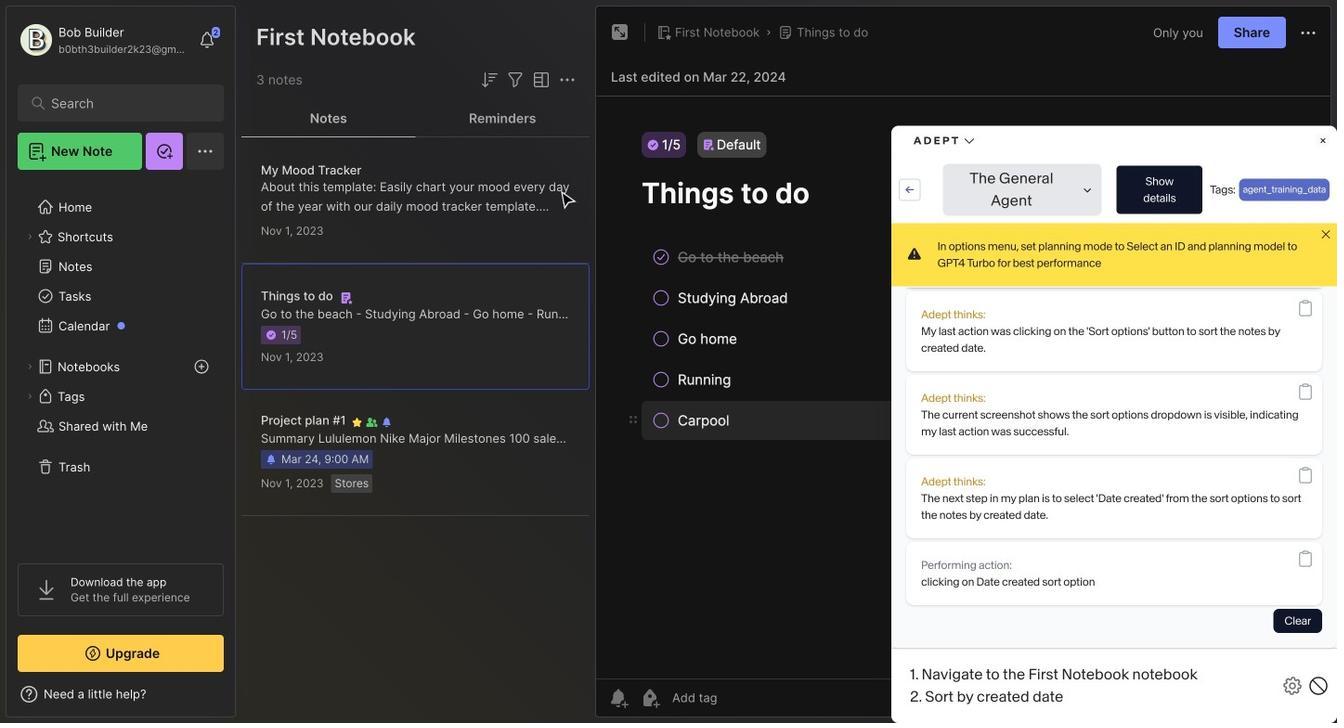 Task type: locate. For each thing, give the bounding box(es) containing it.
more actions field inside the note window element
[[1297, 21, 1319, 44]]

0 horizontal spatial more actions field
[[556, 69, 578, 91]]

More actions field
[[1297, 21, 1319, 44], [556, 69, 578, 91]]

expand tags image
[[24, 391, 35, 402]]

Search text field
[[51, 95, 199, 112]]

Add tag field
[[670, 690, 810, 706]]

1 vertical spatial more actions field
[[556, 69, 578, 91]]

View options field
[[526, 69, 552, 91]]

Sort options field
[[478, 69, 500, 91]]

expand notebooks image
[[24, 361, 35, 372]]

note window element
[[595, 6, 1331, 722]]

1 horizontal spatial more actions field
[[1297, 21, 1319, 44]]

tab list
[[241, 100, 590, 137]]

tree
[[6, 181, 235, 547]]

None search field
[[51, 92, 199, 114]]

0 vertical spatial more actions field
[[1297, 21, 1319, 44]]



Task type: describe. For each thing, give the bounding box(es) containing it.
add filters image
[[504, 69, 526, 91]]

Account field
[[18, 21, 189, 58]]

more actions image
[[556, 69, 578, 91]]

expand note image
[[609, 21, 631, 44]]

add a reminder image
[[607, 687, 630, 709]]

more actions image
[[1297, 22, 1319, 44]]

main element
[[0, 0, 241, 723]]

tree inside main element
[[6, 181, 235, 547]]

none search field inside main element
[[51, 92, 199, 114]]

click to collapse image
[[234, 689, 248, 711]]

Add filters field
[[504, 69, 526, 91]]

dropdown list menu
[[479, 133, 643, 242]]

add tag image
[[639, 687, 661, 709]]

Note Editor text field
[[596, 96, 1331, 679]]

WHAT'S NEW field
[[6, 680, 235, 709]]



Task type: vqa. For each thing, say whether or not it's contained in the screenshot.
expand note icon
yes



